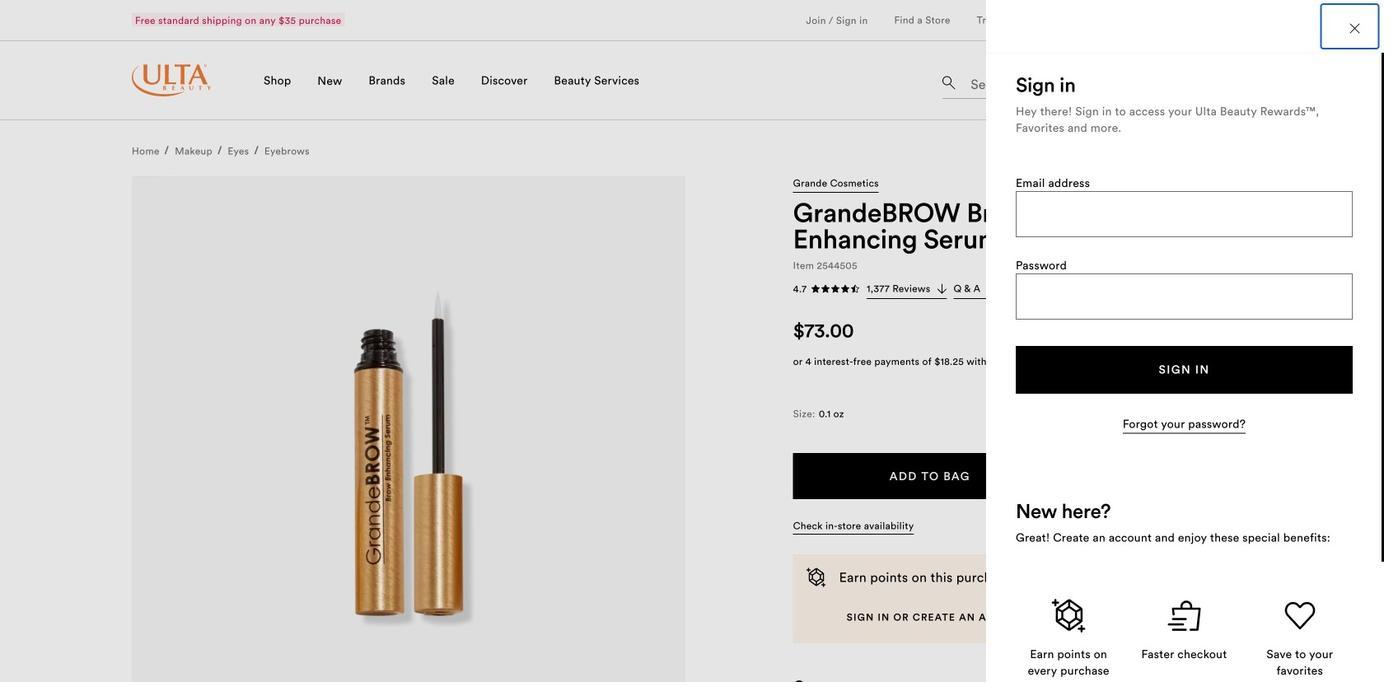 Task type: locate. For each thing, give the bounding box(es) containing it.
None password field
[[1017, 274, 1352, 318]]

3 starfilled image from the left
[[841, 284, 851, 294]]

2 starfilled image from the left
[[821, 284, 831, 294]]

withiconright image
[[937, 284, 947, 294]]

starfilled image
[[811, 284, 821, 294], [821, 284, 831, 294], [841, 284, 851, 294]]

starhalf image
[[851, 284, 860, 294]]

None text field
[[1017, 192, 1352, 236]]

None search field
[[943, 63, 1173, 102]]

close image
[[1350, 23, 1360, 33]]

1 starfilled image from the left
[[811, 284, 821, 294]]



Task type: describe. For each thing, give the bounding box(es) containing it.
starfilled image
[[831, 284, 841, 294]]

Search products and more search field
[[969, 66, 1168, 95]]



Task type: vqa. For each thing, say whether or not it's contained in the screenshot.
SEARCH FIELD at the right top
yes



